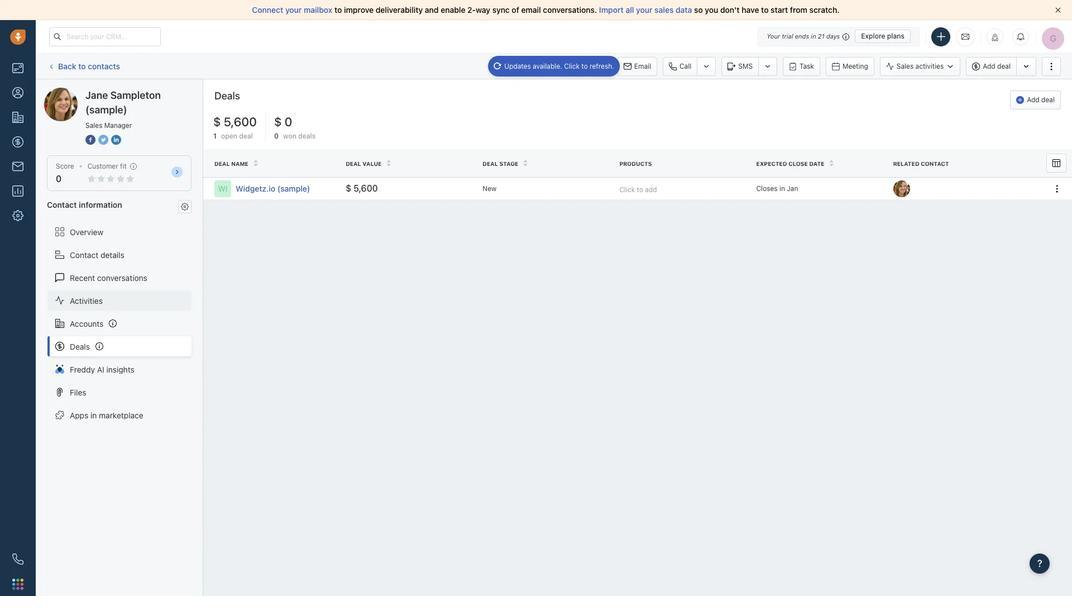 Task type: locate. For each thing, give the bounding box(es) containing it.
information
[[79, 200, 122, 210]]

0 down score
[[56, 174, 62, 184]]

0 horizontal spatial 0
[[56, 174, 62, 184]]

(sample) down jane sampleton (sample)
[[85, 104, 127, 116]]

$ 0 0 won deals
[[274, 115, 316, 140]]

1 horizontal spatial click
[[620, 185, 635, 194]]

insights
[[106, 365, 135, 374]]

back to contacts link
[[47, 57, 121, 75]]

0 up won
[[285, 115, 292, 129]]

sales
[[897, 62, 914, 70], [85, 121, 103, 130]]

0 vertical spatial deal
[[998, 62, 1011, 70]]

deal for deal name
[[215, 160, 230, 167]]

related
[[894, 160, 920, 167]]

0 inside score 0
[[56, 174, 62, 184]]

0 vertical spatial contact
[[47, 200, 77, 210]]

0 horizontal spatial jane
[[66, 87, 84, 97]]

click
[[564, 62, 580, 70], [620, 185, 635, 194]]

trial
[[782, 32, 794, 40]]

contacts
[[88, 61, 120, 71]]

5,600 down deal value
[[354, 183, 378, 193]]

explore plans
[[862, 32, 905, 40]]

0 horizontal spatial your
[[285, 5, 302, 15]]

products
[[620, 160, 652, 167]]

contact for contact information
[[47, 200, 77, 210]]

0 horizontal spatial $
[[213, 115, 221, 129]]

(sample) up manager
[[126, 87, 158, 97]]

1 vertical spatial contact
[[70, 250, 98, 260]]

0 vertical spatial 5,600
[[224, 115, 257, 129]]

twitter circled image
[[98, 134, 108, 146]]

0 horizontal spatial 5,600
[[224, 115, 257, 129]]

1 horizontal spatial in
[[780, 184, 786, 193]]

deal left the name
[[215, 160, 230, 167]]

0 horizontal spatial deals
[[70, 342, 90, 351]]

close
[[789, 160, 808, 167]]

deal left stage
[[483, 160, 498, 167]]

new
[[483, 184, 497, 193]]

2 horizontal spatial 0
[[285, 115, 292, 129]]

apps in marketplace
[[70, 410, 143, 420]]

$ 5,600
[[346, 183, 378, 193]]

$ right $ 5,600 1 open deal
[[274, 115, 282, 129]]

1 vertical spatial deals
[[70, 342, 90, 351]]

1 vertical spatial click
[[620, 185, 635, 194]]

$ inside $ 0 0 won deals
[[274, 115, 282, 129]]

sales up facebook circled icon
[[85, 121, 103, 130]]

contact down 0 button
[[47, 200, 77, 210]]

to
[[335, 5, 342, 15], [762, 5, 769, 15], [78, 61, 86, 71], [582, 62, 588, 70], [637, 185, 644, 194]]

2 vertical spatial in
[[91, 410, 97, 420]]

5,600 up open
[[224, 115, 257, 129]]

21
[[818, 32, 825, 40]]

1 vertical spatial 0
[[274, 132, 279, 140]]

task
[[800, 62, 815, 70]]

deliverability
[[376, 5, 423, 15]]

import
[[599, 5, 624, 15]]

back
[[58, 61, 76, 71]]

ends
[[795, 32, 810, 40]]

jan
[[787, 184, 799, 193]]

1 vertical spatial deal
[[1042, 96, 1055, 104]]

2 deal from the left
[[346, 160, 361, 167]]

jane for jane sampleton (sample) sales manager
[[85, 89, 108, 101]]

sampleton
[[86, 87, 124, 97], [110, 89, 161, 101]]

0 vertical spatial click
[[564, 62, 580, 70]]

1 horizontal spatial your
[[636, 5, 653, 15]]

2 vertical spatial (sample)
[[278, 184, 310, 193]]

1 horizontal spatial add
[[1028, 96, 1040, 104]]

0 vertical spatial 0
[[285, 115, 292, 129]]

0 horizontal spatial deal
[[215, 160, 230, 167]]

your
[[285, 5, 302, 15], [636, 5, 653, 15]]

1 vertical spatial sales
[[85, 121, 103, 130]]

have
[[742, 5, 760, 15]]

wi
[[218, 184, 228, 193]]

conversations.
[[543, 5, 597, 15]]

0 button
[[56, 174, 62, 184]]

updates available. click to refresh. link
[[488, 56, 620, 76]]

your right all at the right of the page
[[636, 5, 653, 15]]

0 vertical spatial sales
[[897, 62, 914, 70]]

jane down back
[[66, 87, 84, 97]]

add deal button
[[967, 57, 1017, 76], [1011, 91, 1062, 110]]

contact up the recent at the left
[[70, 250, 98, 260]]

1 vertical spatial add deal
[[1028, 96, 1055, 104]]

2 your from the left
[[636, 5, 653, 15]]

3 deal from the left
[[483, 160, 498, 167]]

1 horizontal spatial jane
[[85, 89, 108, 101]]

to right back
[[78, 61, 86, 71]]

sales left activities
[[897, 62, 914, 70]]

1 horizontal spatial 5,600
[[354, 183, 378, 193]]

2 horizontal spatial deal
[[483, 160, 498, 167]]

plans
[[888, 32, 905, 40]]

0 vertical spatial in
[[811, 32, 817, 40]]

sales inside the jane sampleton (sample) sales manager
[[85, 121, 103, 130]]

in for closes in jan
[[780, 184, 786, 193]]

1 horizontal spatial 0
[[274, 132, 279, 140]]

0 left won
[[274, 132, 279, 140]]

accounts
[[70, 319, 104, 328]]

2 vertical spatial 0
[[56, 174, 62, 184]]

1 horizontal spatial $
[[274, 115, 282, 129]]

add deal
[[984, 62, 1011, 70], [1028, 96, 1055, 104]]

click to add
[[620, 185, 657, 194]]

call button
[[663, 57, 697, 76]]

0 vertical spatial add
[[984, 62, 996, 70]]

email image
[[962, 32, 970, 41]]

deal name
[[215, 160, 249, 167]]

start
[[771, 5, 789, 15]]

recent
[[70, 273, 95, 282]]

0 horizontal spatial click
[[564, 62, 580, 70]]

sampleton inside the jane sampleton (sample) sales manager
[[110, 89, 161, 101]]

2 horizontal spatial deal
[[1042, 96, 1055, 104]]

freshworks switcher image
[[12, 579, 23, 590]]

jane inside the jane sampleton (sample) sales manager
[[85, 89, 108, 101]]

sales activities button
[[880, 57, 967, 76], [880, 57, 961, 76]]

your left mailbox
[[285, 5, 302, 15]]

in left 21 at the right top
[[811, 32, 817, 40]]

email
[[522, 5, 541, 15]]

deal
[[998, 62, 1011, 70], [1042, 96, 1055, 104], [239, 132, 253, 140]]

0 horizontal spatial sales
[[85, 121, 103, 130]]

freddy ai insights
[[70, 365, 135, 374]]

Search your CRM... text field
[[49, 27, 161, 46]]

$ down deal value
[[346, 183, 352, 193]]

sampleton down contacts
[[86, 87, 124, 97]]

deal inside $ 5,600 1 open deal
[[239, 132, 253, 140]]

0 horizontal spatial in
[[91, 410, 97, 420]]

1 vertical spatial 5,600
[[354, 183, 378, 193]]

0 vertical spatial deals
[[215, 90, 240, 102]]

widgetz.io (sample)
[[236, 184, 310, 193]]

2 vertical spatial deal
[[239, 132, 253, 140]]

$ inside $ 5,600 1 open deal
[[213, 115, 221, 129]]

won
[[283, 132, 297, 140]]

click left add at the top of the page
[[620, 185, 635, 194]]

improve
[[344, 5, 374, 15]]

in right the apps
[[91, 410, 97, 420]]

(sample) for jane sampleton (sample)
[[126, 87, 158, 97]]

to left 'start'
[[762, 5, 769, 15]]

(sample) inside the jane sampleton (sample) sales manager
[[85, 104, 127, 116]]

1 horizontal spatial deal
[[346, 160, 361, 167]]

jane
[[66, 87, 84, 97], [85, 89, 108, 101]]

add
[[984, 62, 996, 70], [1028, 96, 1040, 104]]

widgetz.io
[[236, 184, 276, 193]]

5,600 inside $ 5,600 1 open deal
[[224, 115, 257, 129]]

click right available.
[[564, 62, 580, 70]]

data
[[676, 5, 693, 15]]

so
[[695, 5, 703, 15]]

contact
[[47, 200, 77, 210], [70, 250, 98, 260]]

sampleton up manager
[[110, 89, 161, 101]]

all
[[626, 5, 634, 15]]

1 deal from the left
[[215, 160, 230, 167]]

deals
[[215, 90, 240, 102], [70, 342, 90, 351]]

0 vertical spatial add deal
[[984, 62, 1011, 70]]

mailbox
[[304, 5, 333, 15]]

0 vertical spatial (sample)
[[126, 87, 158, 97]]

deals up freddy
[[70, 342, 90, 351]]

contact details
[[70, 250, 124, 260]]

connect
[[252, 5, 283, 15]]

updates available. click to refresh.
[[505, 62, 615, 70]]

in left jan at the top right of the page
[[780, 184, 786, 193]]

deal left value
[[346, 160, 361, 167]]

5,600 for $ 5,600
[[354, 183, 378, 193]]

1 vertical spatial add
[[1028, 96, 1040, 104]]

call link
[[663, 57, 697, 76]]

refresh.
[[590, 62, 615, 70]]

contact for contact details
[[70, 250, 98, 260]]

jane down contacts
[[85, 89, 108, 101]]

connect your mailbox to improve deliverability and enable 2-way sync of email conversations. import all your sales data so you don't have to start from scratch.
[[252, 5, 840, 15]]

$ up 1
[[213, 115, 221, 129]]

1 vertical spatial (sample)
[[85, 104, 127, 116]]

$
[[213, 115, 221, 129], [274, 115, 282, 129], [346, 183, 352, 193]]

available.
[[533, 62, 563, 70]]

(sample) right widgetz.io
[[278, 184, 310, 193]]

0 horizontal spatial deal
[[239, 132, 253, 140]]

in for apps in marketplace
[[91, 410, 97, 420]]

1 vertical spatial in
[[780, 184, 786, 193]]

deals up $ 5,600 1 open deal
[[215, 90, 240, 102]]



Task type: vqa. For each thing, say whether or not it's contained in the screenshot.
right A
no



Task type: describe. For each thing, give the bounding box(es) containing it.
close image
[[1056, 7, 1062, 13]]

$ 5,600 1 open deal
[[213, 115, 257, 140]]

expected close date
[[757, 160, 825, 167]]

updates
[[505, 62, 531, 70]]

deal value
[[346, 160, 382, 167]]

import all your sales data link
[[599, 5, 695, 15]]

deal for deal stage
[[483, 160, 498, 167]]

your
[[767, 32, 781, 40]]

deal stage
[[483, 160, 519, 167]]

phone image
[[12, 554, 23, 565]]

deal for deal value
[[346, 160, 361, 167]]

sampleton for jane sampleton (sample)
[[86, 87, 124, 97]]

back to contacts
[[58, 61, 120, 71]]

freddy
[[70, 365, 95, 374]]

2 horizontal spatial $
[[346, 183, 352, 193]]

to left add at the top of the page
[[637, 185, 644, 194]]

enable
[[441, 5, 466, 15]]

1 horizontal spatial deal
[[998, 62, 1011, 70]]

explore plans link
[[856, 30, 911, 43]]

meeting button
[[826, 57, 875, 76]]

sampleton for jane sampleton (sample) sales manager
[[110, 89, 161, 101]]

of
[[512, 5, 520, 15]]

5,600 for $ 5,600 1 open deal
[[224, 115, 257, 129]]

and
[[425, 5, 439, 15]]

$ for $ 5,600
[[213, 115, 221, 129]]

2-
[[468, 5, 476, 15]]

closes in jan
[[757, 184, 799, 193]]

explore
[[862, 32, 886, 40]]

task button
[[783, 57, 821, 76]]

expected
[[757, 160, 788, 167]]

sales
[[655, 5, 674, 15]]

fit
[[120, 162, 127, 170]]

linkedin circled image
[[111, 134, 121, 146]]

$ for $ 0
[[274, 115, 282, 129]]

connect your mailbox link
[[252, 5, 335, 15]]

activities
[[916, 62, 944, 70]]

sms
[[739, 62, 753, 70]]

name
[[231, 160, 249, 167]]

contact
[[921, 160, 950, 167]]

1 vertical spatial add deal button
[[1011, 91, 1062, 110]]

call
[[680, 62, 692, 70]]

0 horizontal spatial add
[[984, 62, 996, 70]]

deals
[[298, 132, 316, 140]]

stage
[[500, 160, 519, 167]]

jane sampleton (sample) sales manager
[[85, 89, 161, 130]]

open
[[221, 132, 237, 140]]

to left refresh.
[[582, 62, 588, 70]]

ai
[[97, 365, 104, 374]]

your trial ends in 21 days
[[767, 32, 840, 40]]

0 horizontal spatial add deal
[[984, 62, 1011, 70]]

jane sampleton (sample)
[[66, 87, 158, 97]]

files
[[70, 388, 86, 397]]

score 0
[[56, 162, 74, 184]]

way
[[476, 5, 491, 15]]

manager
[[104, 121, 132, 130]]

you
[[705, 5, 719, 15]]

facebook circled image
[[85, 134, 96, 146]]

recent conversations
[[70, 273, 147, 282]]

email button
[[618, 57, 658, 76]]

sales activities
[[897, 62, 944, 70]]

apps
[[70, 410, 88, 420]]

mng settings image
[[181, 203, 189, 211]]

meeting
[[843, 62, 869, 70]]

date
[[810, 160, 825, 167]]

scratch.
[[810, 5, 840, 15]]

customer
[[88, 162, 118, 170]]

email
[[635, 62, 652, 70]]

don't
[[721, 5, 740, 15]]

1
[[213, 132, 217, 140]]

1 horizontal spatial add deal
[[1028, 96, 1055, 104]]

contact information
[[47, 200, 122, 210]]

1 your from the left
[[285, 5, 302, 15]]

(sample) for jane sampleton (sample) sales manager
[[85, 104, 127, 116]]

overview
[[70, 227, 103, 237]]

sync
[[493, 5, 510, 15]]

0 for $ 0
[[285, 115, 292, 129]]

conversations
[[97, 273, 147, 282]]

1 horizontal spatial sales
[[897, 62, 914, 70]]

1 horizontal spatial deals
[[215, 90, 240, 102]]

details
[[101, 250, 124, 260]]

widgetz.io (sample) link
[[236, 183, 335, 194]]

activities
[[70, 296, 103, 305]]

related contact
[[894, 160, 950, 167]]

days
[[827, 32, 840, 40]]

marketplace
[[99, 410, 143, 420]]

0 for score
[[56, 174, 62, 184]]

to right mailbox
[[335, 5, 342, 15]]

add
[[646, 185, 657, 194]]

2 horizontal spatial in
[[811, 32, 817, 40]]

jane for jane sampleton (sample)
[[66, 87, 84, 97]]

value
[[363, 160, 382, 167]]

customer fit
[[88, 162, 127, 170]]

phone element
[[7, 548, 29, 570]]

0 vertical spatial add deal button
[[967, 57, 1017, 76]]

sms button
[[722, 57, 759, 76]]

score
[[56, 162, 74, 170]]



